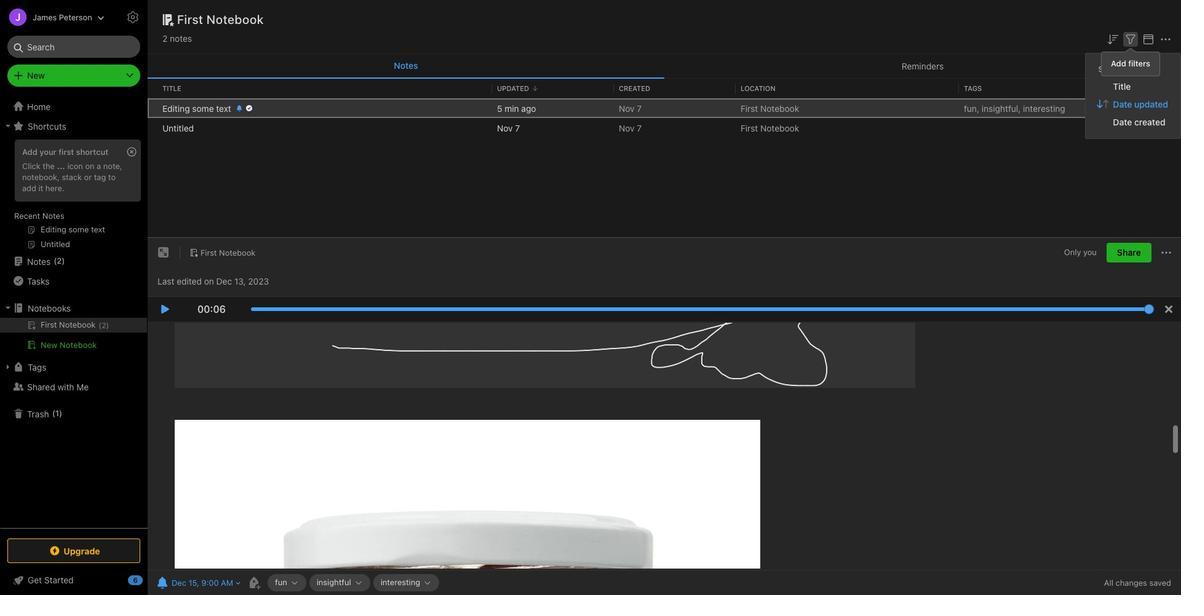 Task type: locate. For each thing, give the bounding box(es) containing it.
( inside "new notebook" group
[[99, 321, 102, 331]]

editing some text
[[162, 103, 231, 114]]

Account field
[[0, 5, 104, 30]]

title down by
[[1114, 81, 1132, 92]]

0 vertical spatial more actions field
[[1159, 31, 1174, 47]]

new inside new popup button
[[27, 70, 45, 81]]

1 horizontal spatial 2
[[102, 321, 106, 331]]

1
[[55, 409, 59, 419]]

notes button
[[148, 54, 665, 79]]

0 vertical spatial date
[[1114, 99, 1133, 109]]

1 horizontal spatial on
[[204, 276, 214, 287]]

notebooks link
[[0, 299, 147, 318]]

only you
[[1065, 248, 1097, 258]]

( right trash
[[52, 409, 55, 419]]

fun
[[275, 578, 287, 588]]

insightful
[[317, 578, 351, 588]]

title inside 'link'
[[1114, 81, 1132, 92]]

on left a
[[85, 161, 95, 171]]

notes inside button
[[394, 60, 418, 71]]

title link
[[1087, 77, 1181, 95]]

expand note image
[[156, 246, 171, 260]]

( up tasks button on the left top of the page
[[54, 256, 57, 266]]

2 vertical spatial 2
[[102, 321, 106, 331]]

0 vertical spatial new
[[27, 70, 45, 81]]

more actions image
[[1159, 32, 1174, 47], [1160, 246, 1174, 260]]

more actions field right share button
[[1160, 243, 1174, 263]]

( down notebooks link on the left bottom
[[99, 321, 102, 331]]

insightful button
[[309, 575, 370, 592]]

notes inside notes ( 2 )
[[27, 256, 51, 267]]

tasks
[[27, 276, 49, 287]]

tab list
[[148, 54, 1182, 79]]

trash
[[27, 409, 49, 419]]

dec 15, 9:00 am button
[[154, 575, 235, 592]]

0 horizontal spatial interesting
[[381, 578, 420, 588]]

add your first shortcut
[[22, 147, 108, 157]]

notes for notes ( 2 )
[[27, 256, 51, 267]]

click
[[22, 161, 40, 171]]

upgrade button
[[7, 539, 140, 564]]

1 vertical spatial (
[[99, 321, 102, 331]]

add for add your first shortcut
[[22, 147, 37, 157]]

0 vertical spatial cell
[[148, 98, 158, 118]]

13,
[[235, 276, 246, 287]]

new up "home" on the top left of the page
[[27, 70, 45, 81]]

0 vertical spatial add
[[1112, 58, 1127, 68]]

0 horizontal spatial dec
[[172, 579, 186, 588]]

1 horizontal spatial add
[[1112, 58, 1127, 68]]

tree
[[0, 97, 148, 528]]

1 date from the top
[[1114, 99, 1133, 109]]

None search field
[[16, 36, 132, 58]]

nov
[[619, 103, 635, 114], [497, 123, 513, 133], [619, 123, 635, 133]]

untitled
[[162, 123, 194, 133]]

1 vertical spatial more actions image
[[1160, 246, 1174, 260]]

only
[[1065, 248, 1082, 258]]

0 vertical spatial dec
[[216, 276, 232, 287]]

add inside add filters tooltip
[[1112, 58, 1127, 68]]

shortcut
[[76, 147, 108, 157]]

Add filters field
[[1124, 31, 1139, 47]]

interesting inside "button"
[[381, 578, 420, 588]]

dec 15, 9:00 am
[[172, 579, 233, 588]]

new button
[[7, 65, 140, 87]]

1 vertical spatial add
[[22, 147, 37, 157]]

) right trash
[[59, 409, 62, 419]]

ago
[[522, 103, 536, 114]]

0 horizontal spatial on
[[85, 161, 95, 171]]

dec left 13,
[[216, 276, 232, 287]]

2 left notes
[[162, 33, 168, 44]]

expand tags image
[[3, 363, 13, 372]]

cell inside row group
[[148, 98, 158, 118]]

expand notebooks image
[[3, 303, 13, 313]]

0 horizontal spatial 2
[[57, 256, 62, 266]]

interesting button
[[373, 575, 440, 592]]

) for trash
[[59, 409, 62, 419]]

) inside "new notebook" group
[[106, 321, 109, 331]]

icon
[[67, 161, 83, 171]]

1 vertical spatial 2
[[57, 256, 62, 266]]

date
[[1114, 99, 1133, 109], [1114, 117, 1133, 127]]

2 vertical spatial )
[[59, 409, 62, 419]]

2023
[[248, 276, 269, 287]]

1 vertical spatial more actions field
[[1160, 243, 1174, 263]]

date down title 'link' on the right top
[[1114, 99, 1133, 109]]

2
[[162, 33, 168, 44], [57, 256, 62, 266], [102, 321, 106, 331]]

dec
[[216, 276, 232, 287], [172, 579, 186, 588]]

1 horizontal spatial dec
[[216, 276, 232, 287]]

2 date from the top
[[1114, 117, 1133, 127]]

...
[[57, 161, 65, 171]]

notebook inside note window 'element'
[[219, 248, 256, 258]]

add filters
[[1112, 58, 1151, 68]]

Note Editor text field
[[148, 322, 1182, 571]]

some
[[192, 103, 214, 114]]

) up tasks button on the left top of the page
[[62, 256, 65, 266]]

first notebook
[[177, 12, 264, 26], [741, 103, 800, 114], [741, 123, 800, 133], [201, 248, 256, 258]]

More actions field
[[1159, 31, 1174, 47], [1160, 243, 1174, 263]]

more actions field right view options field
[[1159, 31, 1174, 47]]

2 down notebooks link on the left bottom
[[102, 321, 106, 331]]

0 vertical spatial tags
[[965, 84, 982, 92]]

notes
[[394, 60, 418, 71], [42, 211, 64, 221], [27, 256, 51, 267]]

add
[[1112, 58, 1127, 68], [22, 147, 37, 157]]

date down date updated link
[[1114, 117, 1133, 127]]

( inside notes ( 2 )
[[54, 256, 57, 266]]

reminders button
[[665, 54, 1182, 79]]

1 horizontal spatial tags
[[965, 84, 982, 92]]

group
[[0, 136, 147, 257]]

more actions image right share button
[[1160, 246, 1174, 260]]

interesting Tag actions field
[[420, 579, 432, 588]]

0 vertical spatial (
[[54, 256, 57, 266]]

dropdown list menu
[[1087, 77, 1181, 131]]

shortcuts button
[[0, 116, 147, 136]]

0 horizontal spatial tags
[[28, 362, 46, 373]]

changes
[[1116, 579, 1148, 588]]

2 horizontal spatial 2
[[162, 33, 168, 44]]

00:06
[[198, 304, 226, 315]]

add
[[22, 183, 36, 193]]

5 min ago
[[497, 103, 536, 114]]

) for notes
[[62, 256, 65, 266]]

tags up shared
[[28, 362, 46, 373]]

james peterson
[[33, 12, 92, 22]]

first
[[177, 12, 203, 26], [741, 103, 758, 114], [741, 123, 758, 133], [201, 248, 217, 258]]

0 horizontal spatial add
[[22, 147, 37, 157]]

created
[[1135, 117, 1166, 127]]

Search text field
[[16, 36, 132, 58]]

6
[[133, 577, 138, 585]]

2 vertical spatial notes
[[27, 256, 51, 267]]

date created
[[1114, 117, 1166, 127]]

cell
[[148, 98, 158, 118], [0, 318, 147, 333]]

interesting right insightful tag actions field
[[381, 578, 420, 588]]

last edited on dec 13, 2023
[[158, 276, 269, 287]]

2 vertical spatial (
[[52, 409, 55, 419]]

9:00
[[201, 579, 219, 588]]

shared
[[27, 382, 55, 392]]

shortcuts
[[28, 121, 66, 131]]

2 inside "new notebook" group
[[102, 321, 106, 331]]

1 vertical spatial cell
[[0, 318, 147, 333]]

) inside notes ( 2 )
[[62, 256, 65, 266]]

tab list containing notes
[[148, 54, 1182, 79]]

first
[[59, 147, 74, 157]]

(
[[54, 256, 57, 266], [99, 321, 102, 331], [52, 409, 55, 419]]

tags up 'fun,'
[[965, 84, 982, 92]]

tags
[[965, 84, 982, 92], [28, 362, 46, 373]]

row group
[[148, 98, 1182, 138]]

recent notes
[[14, 211, 64, 221]]

0 vertical spatial interesting
[[1024, 103, 1066, 114]]

1 horizontal spatial interesting
[[1024, 103, 1066, 114]]

fun, insightful, interesting
[[965, 103, 1066, 114]]

1 vertical spatial )
[[106, 321, 109, 331]]

0 vertical spatial )
[[62, 256, 65, 266]]

0 horizontal spatial cell
[[0, 318, 147, 333]]

note window element
[[148, 238, 1182, 596]]

new
[[27, 70, 45, 81], [41, 340, 57, 350]]

( for trash
[[52, 409, 55, 419]]

title up editing
[[162, 84, 181, 92]]

1 vertical spatial new
[[41, 340, 57, 350]]

1 vertical spatial date
[[1114, 117, 1133, 127]]

cell up "new notebook" button
[[0, 318, 147, 333]]

1 horizontal spatial cell
[[148, 98, 158, 118]]

all
[[1105, 579, 1114, 588]]

0 horizontal spatial title
[[162, 84, 181, 92]]

)
[[62, 256, 65, 266], [106, 321, 109, 331], [59, 409, 62, 419]]

nov 7
[[619, 103, 642, 114], [497, 123, 520, 133], [619, 123, 642, 133]]

interesting right 'insightful,'
[[1024, 103, 1066, 114]]

new inside "new notebook" button
[[41, 340, 57, 350]]

1 vertical spatial on
[[204, 276, 214, 287]]

more actions image right view options field
[[1159, 32, 1174, 47]]

with
[[58, 382, 74, 392]]

1 vertical spatial dec
[[172, 579, 186, 588]]

first inside button
[[201, 248, 217, 258]]

cell left editing
[[148, 98, 158, 118]]

) down notebooks link on the left bottom
[[106, 321, 109, 331]]

2 up tasks button on the left top of the page
[[57, 256, 62, 266]]

insightful,
[[982, 103, 1021, 114]]

1 vertical spatial tags
[[28, 362, 46, 373]]

on right edited
[[204, 276, 214, 287]]

1 vertical spatial interesting
[[381, 578, 420, 588]]

date updated
[[1114, 99, 1169, 109]]

dec left 15,
[[172, 579, 186, 588]]

new up tags button
[[41, 340, 57, 350]]

cell containing (
[[0, 318, 147, 333]]

click the ...
[[22, 161, 65, 171]]

tags button
[[0, 358, 147, 377]]

0 vertical spatial notes
[[394, 60, 418, 71]]

0 vertical spatial on
[[85, 161, 95, 171]]

on inside icon on a note, notebook, stack or tag to add it here.
[[85, 161, 95, 171]]

1 horizontal spatial title
[[1114, 81, 1132, 92]]

james
[[33, 12, 57, 22]]

cell inside tree
[[0, 318, 147, 333]]

( inside trash ( 1 )
[[52, 409, 55, 419]]

1 vertical spatial notes
[[42, 211, 64, 221]]

Sort options field
[[1106, 31, 1121, 47]]

it
[[38, 183, 43, 193]]

date for date created
[[1114, 117, 1133, 127]]

notebook
[[207, 12, 264, 26], [761, 103, 800, 114], [761, 123, 800, 133], [219, 248, 256, 258], [60, 340, 97, 350]]

) inside trash ( 1 )
[[59, 409, 62, 419]]



Task type: vqa. For each thing, say whether or not it's contained in the screenshot.
row group containing Editing some text
yes



Task type: describe. For each thing, give the bounding box(es) containing it.
to
[[108, 172, 116, 182]]

date for date updated
[[1114, 99, 1133, 109]]

trash ( 1 )
[[27, 409, 62, 419]]

group containing add your first shortcut
[[0, 136, 147, 257]]

first notebook inside button
[[201, 248, 256, 258]]

last
[[158, 276, 174, 287]]

share button
[[1107, 243, 1152, 263]]

you
[[1084, 248, 1097, 258]]

0 vertical spatial more actions image
[[1159, 32, 1174, 47]]

notes ( 2 )
[[27, 256, 65, 267]]

0 vertical spatial 2
[[162, 33, 168, 44]]

am
[[221, 579, 233, 588]]

by
[[1122, 64, 1133, 74]]

first notebook button
[[185, 244, 260, 262]]

started
[[44, 576, 74, 586]]

updated
[[1135, 99, 1169, 109]]

( for notes
[[54, 256, 57, 266]]

add filters image
[[1124, 32, 1139, 47]]

add filters tooltip
[[1102, 47, 1161, 76]]

me
[[77, 382, 89, 392]]

updated
[[497, 84, 529, 92]]

Help and Learning task checklist field
[[0, 571, 148, 591]]

2 notes
[[162, 33, 192, 44]]

shared with me
[[27, 382, 89, 392]]

new notebook button
[[0, 338, 147, 353]]

upgrade
[[64, 546, 100, 557]]

filters
[[1129, 58, 1151, 68]]

fun button
[[268, 575, 306, 592]]

tags inside button
[[28, 362, 46, 373]]

min
[[505, 103, 519, 114]]

recent
[[14, 211, 40, 221]]

insightful Tag actions field
[[351, 579, 363, 588]]

Edit reminder field
[[154, 575, 242, 592]]

fun Tag actions field
[[287, 579, 299, 588]]

all changes saved
[[1105, 579, 1172, 588]]

a
[[97, 161, 101, 171]]

dec inside dec 15, 9:00 am 'popup button'
[[172, 579, 186, 588]]

notes
[[170, 33, 192, 44]]

note,
[[103, 161, 122, 171]]

your
[[40, 147, 57, 157]]

View options field
[[1139, 31, 1157, 47]]

stack
[[62, 172, 82, 182]]

shared with me link
[[0, 377, 147, 397]]

notes for notes
[[394, 60, 418, 71]]

home
[[27, 101, 51, 112]]

edited
[[177, 276, 202, 287]]

tree containing home
[[0, 97, 148, 528]]

new notebook
[[41, 340, 97, 350]]

new for new notebook
[[41, 340, 57, 350]]

notebook inside group
[[60, 340, 97, 350]]

on inside note window 'element'
[[204, 276, 214, 287]]

( 2 )
[[99, 321, 109, 331]]

new notebook group
[[0, 318, 147, 358]]

peterson
[[59, 12, 92, 22]]

notebook,
[[22, 172, 60, 182]]

more actions image inside note window 'element'
[[1160, 246, 1174, 260]]

sort
[[1099, 64, 1120, 74]]

location
[[741, 84, 776, 92]]

interesting inside row group
[[1024, 103, 1066, 114]]

home link
[[0, 97, 148, 116]]

notes inside group
[[42, 211, 64, 221]]

icon on a note, notebook, stack or tag to add it here.
[[22, 161, 122, 193]]

get
[[28, 576, 42, 586]]

fun,
[[965, 103, 980, 114]]

15,
[[189, 579, 199, 588]]

new for new
[[27, 70, 45, 81]]

tasks button
[[0, 271, 147, 291]]

add tag image
[[247, 576, 262, 591]]

2 inside notes ( 2 )
[[57, 256, 62, 266]]

share
[[1118, 248, 1142, 258]]

notebooks
[[28, 303, 71, 314]]

text
[[216, 103, 231, 114]]

created
[[619, 84, 651, 92]]

reminders
[[902, 61, 944, 71]]

row group containing editing some text
[[148, 98, 1182, 138]]

date created link
[[1087, 113, 1181, 131]]

editing
[[162, 103, 190, 114]]

click to collapse image
[[143, 573, 152, 588]]

the
[[43, 161, 55, 171]]

sort by
[[1099, 64, 1133, 74]]

or
[[84, 172, 92, 182]]

here.
[[45, 183, 64, 193]]

add for add filters
[[1112, 58, 1127, 68]]

date updated link
[[1087, 95, 1181, 113]]

5
[[497, 103, 503, 114]]

get started
[[28, 576, 74, 586]]

settings image
[[126, 10, 140, 25]]



